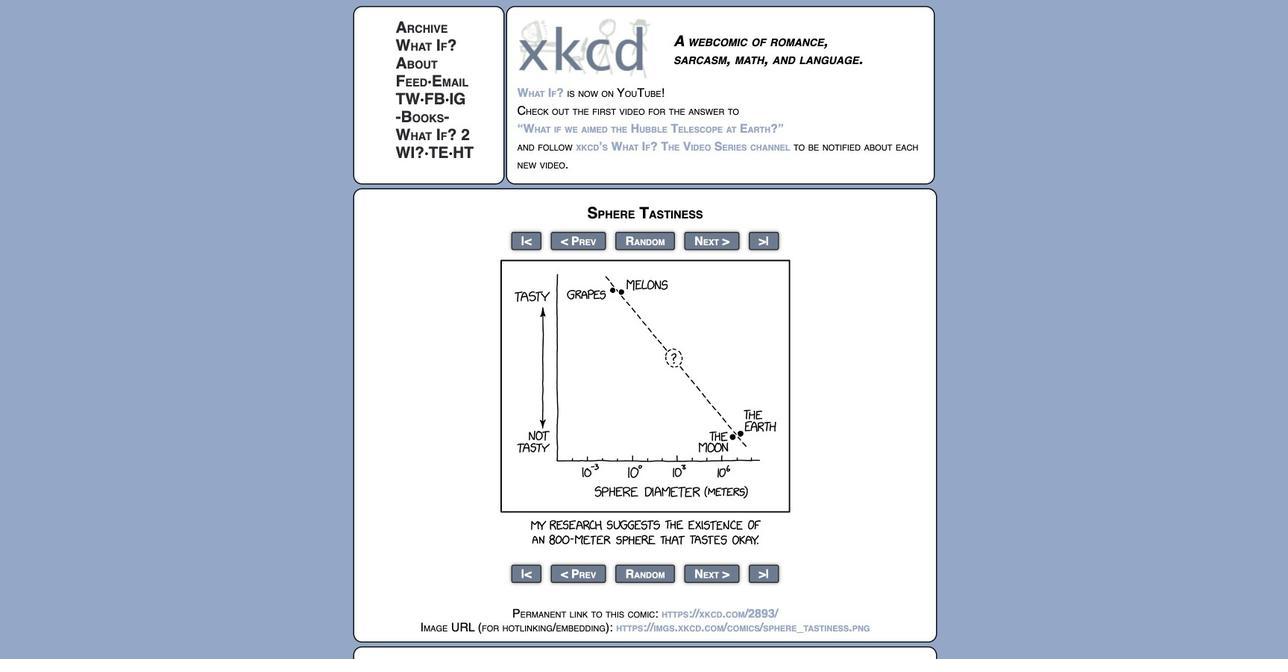 Task type: describe. For each thing, give the bounding box(es) containing it.
xkcd.com logo image
[[518, 17, 656, 79]]

sphere tastiness image
[[501, 260, 791, 553]]



Task type: vqa. For each thing, say whether or not it's contained in the screenshot.
"Earth temperature timeline" image
no



